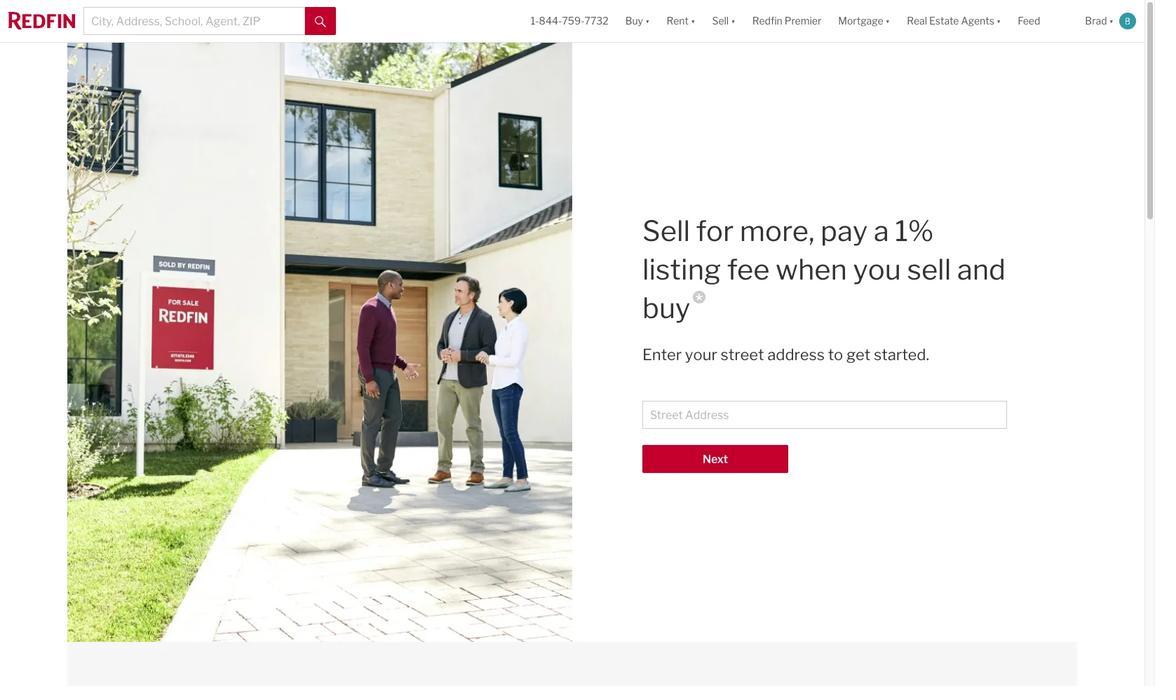 Task type: vqa. For each thing, say whether or not it's contained in the screenshot.
Home
no



Task type: locate. For each thing, give the bounding box(es) containing it.
agents
[[962, 15, 995, 27]]

to
[[828, 346, 843, 364]]

▾ right rent
[[691, 15, 696, 27]]

sell right rent ▾
[[712, 15, 729, 27]]

4 ▾ from the left
[[886, 15, 890, 27]]

759-
[[562, 15, 585, 27]]

disclaimer image
[[693, 291, 706, 304]]

▾ for brad ▾
[[1110, 15, 1114, 27]]

▾ right agents
[[997, 15, 1001, 27]]

0 vertical spatial sell
[[712, 15, 729, 27]]

▾ for buy ▾
[[645, 15, 650, 27]]

sell
[[712, 15, 729, 27], [643, 214, 690, 248]]

real estate agents ▾ button
[[899, 0, 1010, 42]]

▾ right brad
[[1110, 15, 1114, 27]]

you
[[853, 253, 901, 287]]

2 ▾ from the left
[[691, 15, 696, 27]]

get
[[847, 346, 871, 364]]

▾ right the mortgage
[[886, 15, 890, 27]]

1 ▾ from the left
[[645, 15, 650, 27]]

redfin premier
[[753, 15, 822, 27]]

7732
[[585, 15, 609, 27]]

redfin
[[753, 15, 783, 27]]

for
[[696, 214, 734, 248]]

fee
[[727, 253, 770, 287]]

▾ for sell ▾
[[731, 15, 736, 27]]

feed
[[1018, 15, 1041, 27]]

a
[[874, 214, 889, 248]]

▾ right buy
[[645, 15, 650, 27]]

0 horizontal spatial sell
[[643, 214, 690, 248]]

mortgage ▾ button
[[830, 0, 899, 42]]

sell up listing
[[643, 214, 690, 248]]

3 ▾ from the left
[[731, 15, 736, 27]]

brad ▾
[[1086, 15, 1114, 27]]

premier
[[785, 15, 822, 27]]

▾ left redfin
[[731, 15, 736, 27]]

buy
[[626, 15, 643, 27]]

1 vertical spatial sell
[[643, 214, 690, 248]]

buy ▾
[[626, 15, 650, 27]]

sell
[[907, 253, 952, 287]]

address
[[768, 346, 825, 364]]

rent ▾ button
[[667, 0, 696, 42]]

brad
[[1086, 15, 1108, 27]]

▾
[[645, 15, 650, 27], [691, 15, 696, 27], [731, 15, 736, 27], [886, 15, 890, 27], [997, 15, 1001, 27], [1110, 15, 1114, 27]]

sell inside dropdown button
[[712, 15, 729, 27]]

1 horizontal spatial sell
[[712, 15, 729, 27]]

sell for sell for more, pay
[[643, 214, 690, 248]]

1-844-759-7732 link
[[531, 15, 609, 27]]

rent ▾ button
[[658, 0, 704, 42]]

buy ▾ button
[[617, 0, 658, 42]]

6 ▾ from the left
[[1110, 15, 1114, 27]]



Task type: describe. For each thing, give the bounding box(es) containing it.
Street Address search field
[[643, 401, 1008, 430]]

mortgage
[[839, 15, 884, 27]]

1-
[[531, 15, 539, 27]]

estate
[[930, 15, 959, 27]]

buy
[[643, 291, 691, 326]]

pay
[[821, 214, 868, 248]]

user photo image
[[1120, 13, 1137, 29]]

real estate agents ▾
[[907, 15, 1001, 27]]

your
[[685, 346, 718, 364]]

buy ▾ button
[[626, 0, 650, 42]]

▾ for rent ▾
[[691, 15, 696, 27]]

more,
[[740, 214, 815, 248]]

sell for more, pay
[[643, 214, 874, 248]]

5 ▾ from the left
[[997, 15, 1001, 27]]

enter your street address to get started.
[[643, 346, 930, 364]]

rent
[[667, 15, 689, 27]]

listing
[[643, 253, 721, 287]]

sell ▾ button
[[712, 0, 736, 42]]

sell for sell ▾
[[712, 15, 729, 27]]

street
[[721, 346, 764, 364]]

▾ for mortgage ▾
[[886, 15, 890, 27]]

when
[[776, 253, 847, 287]]

City, Address, School, Agent, ZIP search field
[[83, 7, 305, 35]]

and
[[958, 253, 1006, 287]]

enter
[[643, 346, 682, 364]]

rent ▾
[[667, 15, 696, 27]]

844-
[[539, 15, 562, 27]]

next button
[[643, 446, 789, 474]]

submit search image
[[315, 16, 326, 27]]

sell ▾
[[712, 15, 736, 27]]

mortgage ▾
[[839, 15, 890, 27]]

sell ▾ button
[[704, 0, 744, 42]]

redfin premier button
[[744, 0, 830, 42]]

next
[[703, 453, 728, 467]]

feed button
[[1010, 0, 1077, 42]]

mortgage ▾ button
[[839, 0, 890, 42]]

real
[[907, 15, 928, 27]]

a 1% listing fee when you sell and buy
[[643, 214, 1006, 326]]

1-844-759-7732
[[531, 15, 609, 27]]

real estate agents ▾ link
[[907, 0, 1001, 42]]

1%
[[895, 214, 934, 248]]

started.
[[874, 346, 930, 364]]



